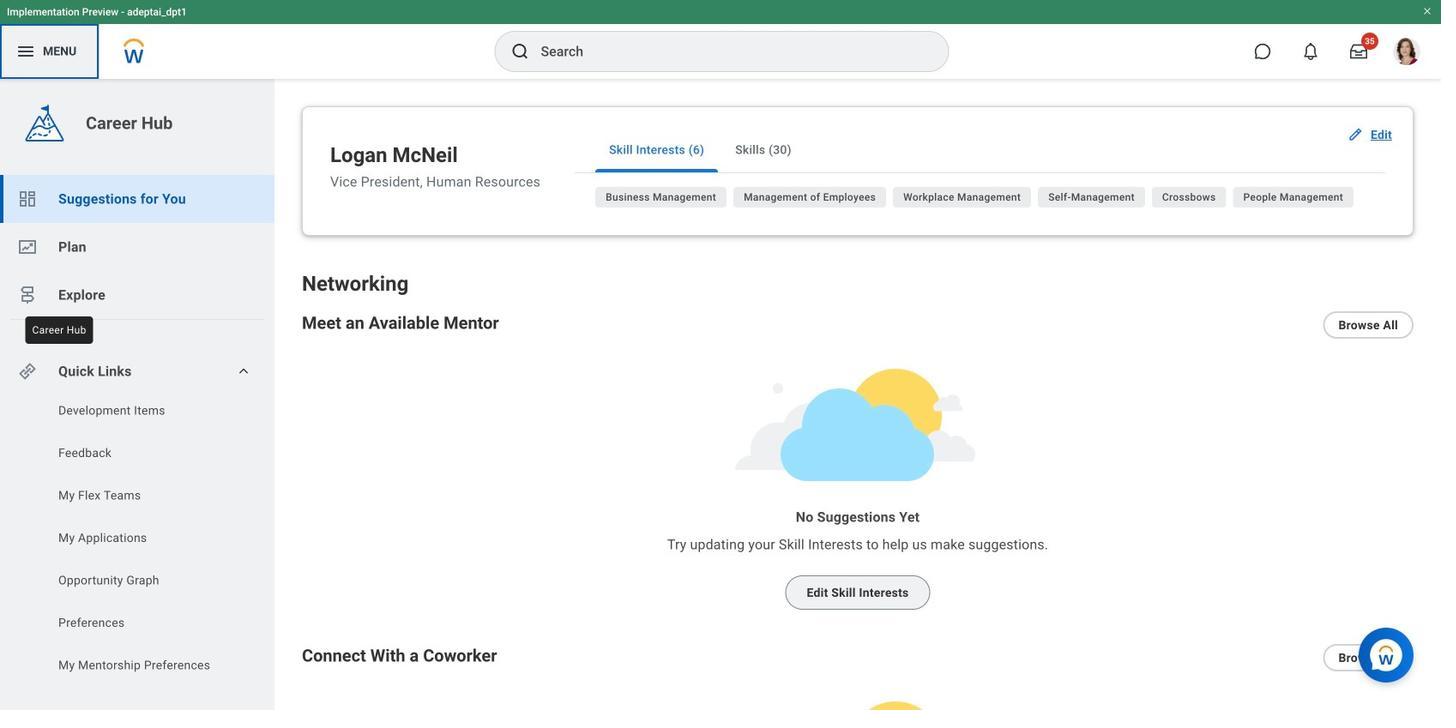 Task type: describe. For each thing, give the bounding box(es) containing it.
Search Workday  search field
[[541, 33, 914, 70]]

quick links element
[[17, 354, 261, 389]]

link image
[[17, 361, 38, 382]]

inbox large image
[[1351, 43, 1368, 60]]

close environment banner image
[[1423, 6, 1433, 16]]

justify image
[[15, 41, 36, 62]]



Task type: locate. For each thing, give the bounding box(es) containing it.
timeline milestone image
[[17, 285, 38, 306]]

onboarding home image
[[17, 237, 38, 257]]

chevron up small image
[[235, 363, 252, 380]]

tab list
[[575, 128, 1386, 173]]

profile logan mcneil image
[[1394, 38, 1421, 69]]

dashboard image
[[17, 189, 38, 209]]

edit image
[[1347, 126, 1365, 143]]

list
[[0, 175, 275, 319], [596, 187, 1386, 215], [0, 403, 275, 679]]

search image
[[510, 41, 531, 62]]

notifications large image
[[1303, 43, 1320, 60]]

banner
[[0, 0, 1442, 79]]



Task type: vqa. For each thing, say whether or not it's contained in the screenshot.
the *Region
no



